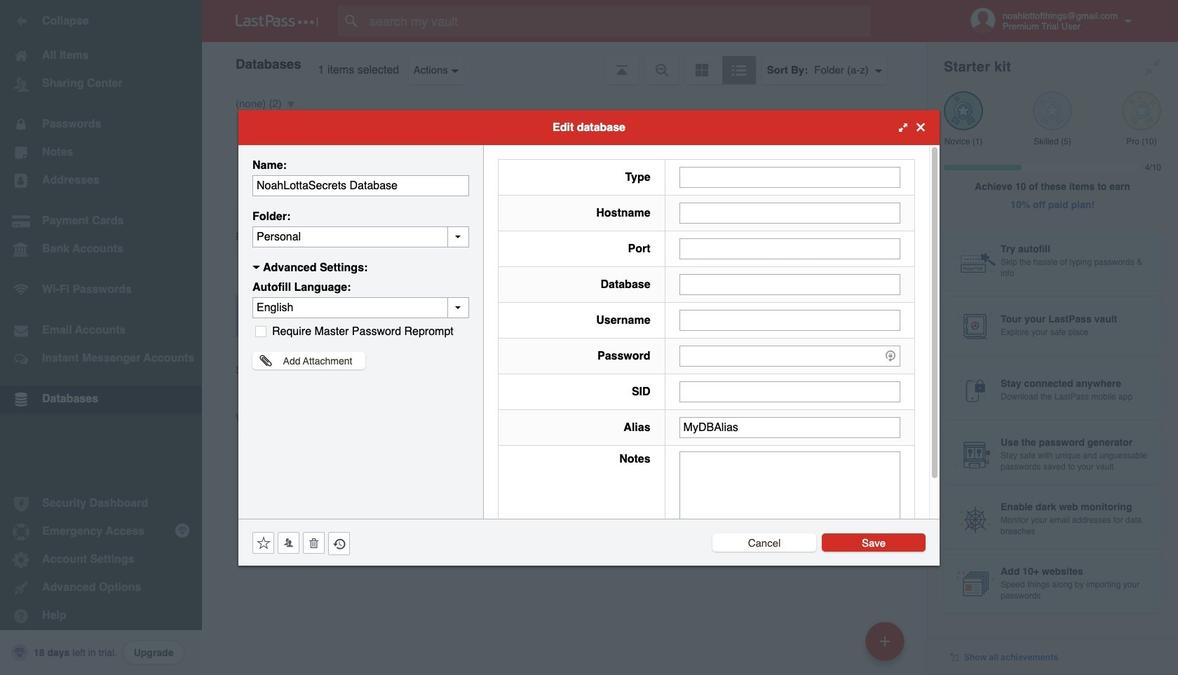 Task type: locate. For each thing, give the bounding box(es) containing it.
main navigation navigation
[[0, 0, 202, 675]]

lastpass image
[[236, 15, 318, 27]]

Search search field
[[338, 6, 898, 36]]

None text field
[[252, 175, 469, 196], [679, 202, 901, 223], [252, 226, 469, 247], [679, 274, 901, 295], [679, 381, 901, 402], [679, 417, 901, 438], [252, 175, 469, 196], [679, 202, 901, 223], [252, 226, 469, 247], [679, 274, 901, 295], [679, 381, 901, 402], [679, 417, 901, 438]]

None password field
[[679, 345, 901, 366]]

new item navigation
[[861, 618, 913, 675]]

search my vault text field
[[338, 6, 898, 36]]

None text field
[[679, 167, 901, 188], [679, 238, 901, 259], [679, 310, 901, 331], [679, 451, 901, 538], [679, 167, 901, 188], [679, 238, 901, 259], [679, 310, 901, 331], [679, 451, 901, 538]]

dialog
[[238, 110, 940, 566]]

vault options navigation
[[202, 42, 927, 84]]



Task type: describe. For each thing, give the bounding box(es) containing it.
new item image
[[880, 636, 890, 646]]



Task type: vqa. For each thing, say whether or not it's contained in the screenshot.
the New item NAVIGATION
yes



